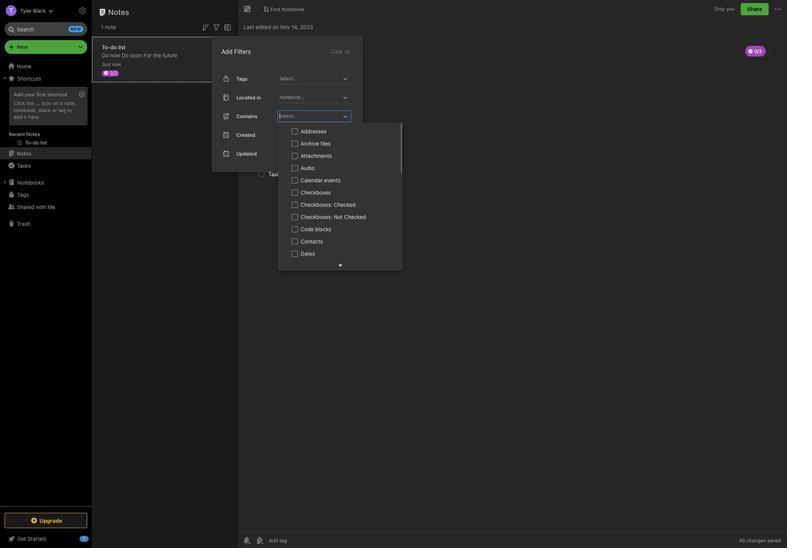 Task type: vqa. For each thing, say whether or not it's contained in the screenshot.
"search box"
no



Task type: describe. For each thing, give the bounding box(es) containing it.
shared with me
[[17, 204, 55, 210]]

click the ...
[[14, 100, 41, 106]]

share button
[[741, 3, 769, 15]]

Select376 checkbox
[[292, 263, 298, 269]]

1 vertical spatial checked
[[344, 214, 366, 220]]

add
[[14, 114, 23, 120]]

1 vertical spatial notes
[[26, 131, 40, 137]]

14,
[[292, 24, 299, 30]]

7
[[83, 537, 85, 542]]

archive files
[[301, 140, 331, 147]]

notebook,
[[14, 107, 37, 113]]

first notebook
[[271, 6, 305, 12]]

notebooks
[[17, 179, 44, 186]]

soon
[[130, 52, 142, 58]]

Help and Learning task checklist field
[[0, 533, 92, 546]]

dates
[[301, 251, 315, 257]]

get started
[[17, 536, 46, 543]]

code blocks
[[301, 226, 331, 233]]

upgrade button
[[5, 514, 87, 529]]

black
[[33, 7, 46, 14]]

archive
[[301, 140, 319, 147]]

add a reminder image
[[242, 537, 251, 546]]

tree containing home
[[0, 60, 92, 507]]

checkboxes
[[301, 189, 331, 196]]

Select372 checkbox
[[292, 214, 298, 220]]

upgrade
[[40, 518, 62, 524]]

edited
[[256, 24, 271, 30]]

Note Editor text field
[[238, 37, 788, 533]]

Select367 checkbox
[[292, 153, 298, 159]]

icon on a note, notebook, stack or tag to add it here.
[[14, 100, 76, 120]]

1 do from the left
[[102, 52, 109, 58]]

2 vertical spatial notes
[[17, 150, 31, 157]]

group inside tree
[[0, 85, 91, 150]]

do
[[110, 44, 117, 50]]

not
[[334, 214, 343, 220]]

expand note image
[[243, 5, 252, 14]]

tag
[[58, 107, 66, 113]]

expand notebooks image
[[2, 179, 8, 186]]

add your first shortcut
[[14, 91, 67, 98]]

0 vertical spatial notes
[[108, 8, 129, 16]]

saved
[[768, 538, 781, 544]]

audio
[[301, 165, 315, 171]]

created
[[237, 132, 255, 138]]

 input text field
[[279, 92, 341, 103]]

new search field
[[10, 22, 83, 36]]

shared with me link
[[0, 201, 91, 213]]

located
[[237, 94, 256, 100]]

note window element
[[238, 0, 788, 549]]

add filters
[[222, 48, 251, 55]]

checkboxes: not checked
[[301, 214, 366, 220]]

for
[[144, 52, 152, 58]]

new
[[17, 44, 28, 50]]

new
[[71, 26, 81, 31]]

row group containing addresses
[[279, 124, 401, 549]]

 input text field for contains
[[279, 111, 341, 122]]

filters
[[234, 48, 251, 55]]

clear all
[[330, 48, 350, 55]]

only you
[[715, 6, 735, 12]]

new button
[[5, 40, 87, 54]]

updated
[[237, 151, 257, 157]]

Sort options field
[[201, 22, 210, 32]]

share
[[748, 6, 763, 12]]

Tags field
[[278, 73, 351, 84]]

here.
[[28, 114, 40, 120]]

me
[[48, 204, 55, 210]]

located in
[[237, 94, 261, 100]]

checkboxes: for checkboxes: checked
[[301, 202, 333, 208]]

now inside to-do list do now do soon for the future
[[110, 52, 120, 58]]

all
[[345, 48, 350, 55]]

...
[[35, 100, 41, 106]]

Located in field
[[278, 92, 351, 103]]

trash
[[17, 221, 31, 227]]

Select374 checkbox
[[292, 239, 298, 245]]

on inside "icon on a note, notebook, stack or tag to add it here."
[[53, 100, 59, 106]]

shortcut
[[47, 91, 67, 98]]

tags button
[[0, 189, 91, 201]]

icon
[[42, 100, 52, 106]]

tyler
[[20, 7, 32, 14]]

Add tag field
[[268, 538, 326, 545]]

tags inside button
[[17, 192, 29, 198]]

 input text field for tags
[[279, 73, 341, 84]]

Search text field
[[10, 22, 82, 36]]

1 vertical spatial now
[[112, 61, 121, 67]]

click
[[14, 100, 25, 106]]

code
[[301, 226, 314, 233]]

click to collapse image
[[89, 535, 95, 544]]

the inside tree
[[27, 100, 34, 106]]



Task type: locate. For each thing, give the bounding box(es) containing it.
Select365 checkbox
[[292, 128, 298, 135]]

to-
[[102, 44, 110, 50]]

1  input text field from the top
[[279, 73, 341, 84]]

blocks
[[315, 226, 331, 233]]

calendar events
[[301, 177, 341, 184]]

Select366 checkbox
[[292, 141, 298, 147]]

get
[[17, 536, 26, 543]]

more actions image
[[774, 5, 783, 14]]

last
[[244, 24, 254, 30]]

1 vertical spatial the
[[27, 100, 34, 106]]

1 checkboxes: from the top
[[301, 202, 333, 208]]

0 horizontal spatial tags
[[17, 192, 29, 198]]

with
[[36, 204, 46, 210]]

just now
[[102, 61, 121, 67]]

the left the ...
[[27, 100, 34, 106]]

1 vertical spatial tags
[[17, 192, 29, 198]]

the right the for
[[153, 52, 161, 58]]

Select370 checkbox
[[292, 190, 298, 196]]

home link
[[0, 60, 92, 72]]

recent
[[9, 131, 25, 137]]

contains
[[237, 113, 258, 119]]

now
[[110, 52, 120, 58], [112, 61, 121, 67]]

1 horizontal spatial the
[[153, 52, 161, 58]]

Select375 checkbox
[[292, 251, 298, 257]]

Select368 checkbox
[[292, 165, 298, 171]]

list
[[118, 44, 126, 50]]

now down the do
[[110, 52, 120, 58]]

just
[[102, 61, 111, 67]]

0 vertical spatial checkboxes:
[[301, 202, 333, 208]]

on
[[273, 24, 279, 30], [53, 100, 59, 106]]

View options field
[[221, 22, 232, 32]]

tasks button
[[0, 160, 91, 172]]

now up 0/3
[[112, 61, 121, 67]]

add up click
[[14, 91, 23, 98]]

add left filters
[[222, 48, 233, 55]]

last edited on nov 14, 2023
[[244, 24, 313, 30]]

1 note
[[101, 24, 116, 30]]

on inside note window element
[[273, 24, 279, 30]]

clear all button
[[329, 47, 351, 56]]

attachments
[[301, 153, 332, 159]]

add
[[222, 48, 233, 55], [14, 91, 23, 98]]

all
[[740, 538, 745, 544]]

or
[[52, 107, 57, 113]]

Contains field
[[278, 111, 351, 122]]

settings image
[[78, 6, 87, 15]]

1 horizontal spatial do
[[122, 52, 129, 58]]

 input text field up addresses
[[279, 111, 341, 122]]

only
[[715, 6, 725, 12]]

checked
[[334, 202, 356, 208], [344, 214, 366, 220]]

Select371 checkbox
[[292, 202, 298, 208]]

 input text field
[[279, 73, 341, 84], [279, 111, 341, 122]]

group
[[0, 85, 91, 150]]

shared
[[17, 204, 34, 210]]

checkboxes: for checkboxes: not checked
[[301, 214, 333, 220]]

Account field
[[0, 3, 53, 18]]

tags
[[237, 76, 248, 82], [17, 192, 29, 198]]

trash link
[[0, 218, 91, 230]]

do down the to-
[[102, 52, 109, 58]]

group containing add your first shortcut
[[0, 85, 91, 150]]

1 vertical spatial add
[[14, 91, 23, 98]]

calendar
[[301, 177, 323, 184]]

checkboxes:
[[301, 202, 333, 208], [301, 214, 333, 220]]

tasks
[[17, 162, 31, 169]]

1 horizontal spatial on
[[273, 24, 279, 30]]

0 horizontal spatial the
[[27, 100, 34, 106]]

checked right not
[[344, 214, 366, 220]]

 input text field inside tags field
[[279, 73, 341, 84]]

2 do from the left
[[122, 52, 129, 58]]

first notebook button
[[261, 4, 307, 15]]

add for add filters
[[222, 48, 233, 55]]

0/3
[[110, 70, 117, 76]]

tree
[[0, 60, 92, 507]]

a
[[60, 100, 63, 106]]

0 vertical spatial the
[[153, 52, 161, 58]]

do down list
[[122, 52, 129, 58]]

stack
[[38, 107, 51, 113]]

 input text field inside the contains field
[[279, 111, 341, 122]]

 input text field up  input text box at top
[[279, 73, 341, 84]]

notebook
[[282, 6, 305, 12]]

0 horizontal spatial on
[[53, 100, 59, 106]]

on left nov
[[273, 24, 279, 30]]

notes link
[[0, 147, 91, 160]]

add filters image
[[212, 23, 221, 32]]

0 vertical spatial add
[[222, 48, 233, 55]]

on left a on the left of the page
[[53, 100, 59, 106]]

tags up "located"
[[237, 76, 248, 82]]

Add filters field
[[212, 22, 221, 32]]

all changes saved
[[740, 538, 781, 544]]

clear
[[330, 48, 343, 55]]

recent notes
[[9, 131, 40, 137]]

More actions field
[[774, 3, 783, 15]]

addresses
[[301, 128, 327, 135]]

2 checkboxes: from the top
[[301, 214, 333, 220]]

nov
[[280, 24, 290, 30]]

1 vertical spatial  input text field
[[279, 111, 341, 122]]

do
[[102, 52, 109, 58], [122, 52, 129, 58]]

add tag image
[[255, 537, 264, 546]]

notes right recent
[[26, 131, 40, 137]]

first
[[271, 6, 281, 12]]

notes up note at the left of page
[[108, 8, 129, 16]]

tyler black
[[20, 7, 46, 14]]

1 horizontal spatial tags
[[237, 76, 248, 82]]

0 vertical spatial now
[[110, 52, 120, 58]]

1 vertical spatial on
[[53, 100, 59, 106]]

note,
[[64, 100, 76, 106]]

Select373 checkbox
[[292, 226, 298, 233]]

checked up not
[[334, 202, 356, 208]]

0 vertical spatial on
[[273, 24, 279, 30]]

row group
[[279, 124, 401, 549]]

contacts
[[301, 238, 323, 245]]

tooltip
[[185, 5, 226, 20]]

checkboxes: down checkboxes
[[301, 202, 333, 208]]

2023
[[300, 24, 313, 30]]

Select369 checkbox
[[292, 177, 298, 184]]

1
[[101, 24, 103, 30]]

0 vertical spatial  input text field
[[279, 73, 341, 84]]

changes
[[747, 538, 767, 544]]

checkboxes: checked
[[301, 202, 356, 208]]

note
[[105, 24, 116, 30]]

0 horizontal spatial add
[[14, 91, 23, 98]]

first
[[36, 91, 46, 98]]

notes up tasks
[[17, 150, 31, 157]]

to
[[67, 107, 72, 113]]

1 horizontal spatial add
[[222, 48, 233, 55]]

0 vertical spatial tags
[[237, 76, 248, 82]]

you
[[727, 6, 735, 12]]

files
[[321, 140, 331, 147]]

checkboxes: up code blocks
[[301, 214, 333, 220]]

home
[[17, 63, 31, 69]]

add for add your first shortcut
[[14, 91, 23, 98]]

to-do list do now do soon for the future
[[102, 44, 177, 58]]

in
[[257, 94, 261, 100]]

shortcuts
[[17, 75, 41, 82]]

the
[[153, 52, 161, 58], [27, 100, 34, 106]]

notebooks link
[[0, 176, 91, 189]]

0 horizontal spatial do
[[102, 52, 109, 58]]

the inside to-do list do now do soon for the future
[[153, 52, 161, 58]]

tags up shared
[[17, 192, 29, 198]]

add inside tree
[[14, 91, 23, 98]]

2  input text field from the top
[[279, 111, 341, 122]]

1 vertical spatial checkboxes:
[[301, 214, 333, 220]]

events
[[324, 177, 341, 184]]

your
[[25, 91, 35, 98]]

0 vertical spatial checked
[[334, 202, 356, 208]]



